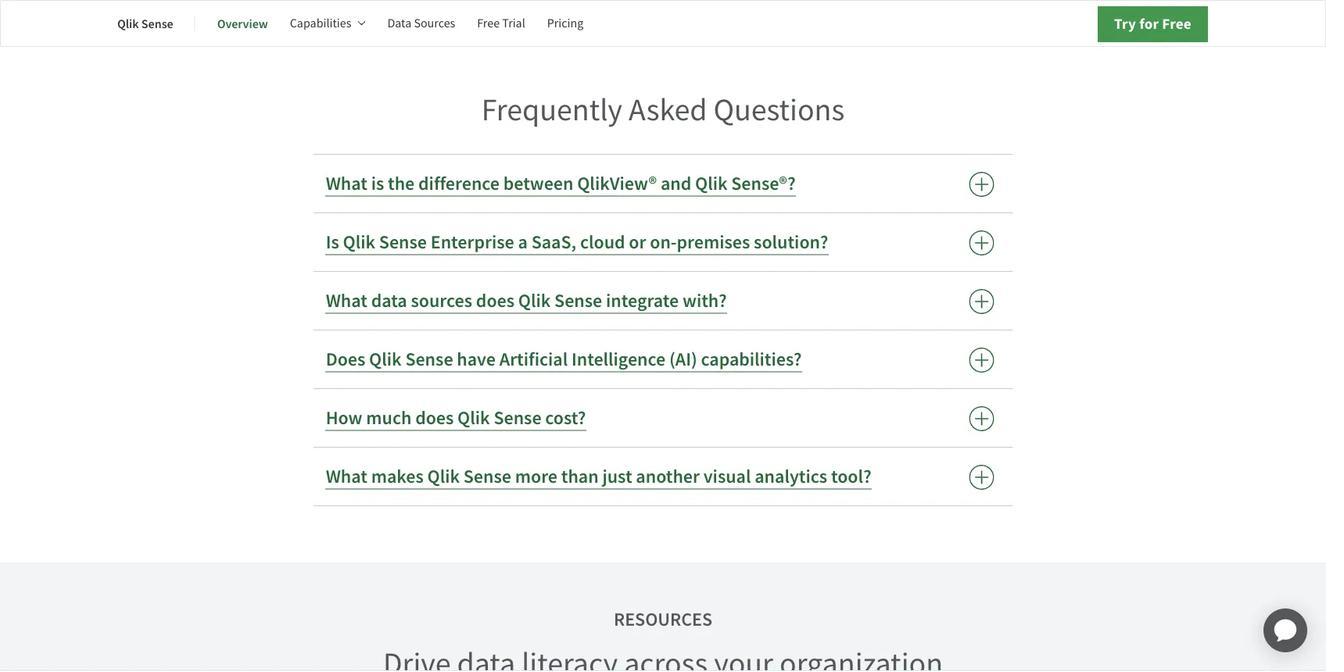 Task type: vqa. For each thing, say whether or not it's contained in the screenshot.
only on the top of page
no



Task type: describe. For each thing, give the bounding box(es) containing it.
more
[[515, 465, 558, 490]]

capabilities
[[290, 15, 351, 31]]

trial
[[502, 15, 525, 31]]

between
[[503, 172, 574, 196]]

does qlik sense have artificial intelligence (ai) capabilities?
[[326, 348, 802, 372]]

qlik inside 'dropdown button'
[[695, 172, 728, 196]]

overview link
[[217, 5, 268, 42]]

does
[[326, 348, 365, 372]]

free trial link
[[477, 5, 525, 42]]

solution?
[[754, 230, 828, 255]]

does qlik sense have artificial intelligence (ai) capabilities? button
[[313, 331, 1013, 389]]

have
[[457, 348, 496, 372]]

and
[[661, 172, 692, 196]]

is qlik sense enterprise a saas, cloud or on-premises solution?
[[326, 230, 828, 255]]

questions
[[714, 91, 845, 131]]

data
[[371, 289, 407, 314]]

cloud
[[580, 230, 625, 255]]

what for what is the difference between qlikview® and qlik sense®?
[[326, 172, 367, 196]]

than
[[561, 465, 599, 490]]

resources
[[614, 608, 712, 633]]

what data sources does qlik sense integrate with? button
[[313, 273, 1013, 330]]

how
[[326, 406, 363, 431]]

sense inside does qlik sense have artificial intelligence (ai) capabilities? 'dropdown button'
[[405, 348, 453, 372]]

premises
[[677, 230, 750, 255]]

data sources
[[387, 15, 455, 31]]

much
[[366, 406, 412, 431]]

free trial
[[477, 15, 525, 31]]

what for what makes qlik sense more than just another visual analytics tool?
[[326, 465, 367, 490]]

with?
[[683, 289, 727, 314]]

pricing link
[[547, 5, 584, 42]]

what is the difference between qlikview® and qlik sense®?
[[326, 172, 796, 196]]

qlikview®
[[577, 172, 657, 196]]

what data sources does qlik sense integrate with?
[[326, 289, 727, 314]]

on-
[[650, 230, 677, 255]]

asked
[[629, 91, 707, 131]]

a
[[518, 230, 528, 255]]

what makes qlik sense more than just another visual analytics tool?
[[326, 465, 872, 490]]

sense inside "qlik sense" link
[[141, 15, 173, 32]]

another
[[636, 465, 700, 490]]

menu bar containing qlik sense
[[117, 5, 606, 42]]

difference
[[418, 172, 500, 196]]

sources
[[411, 289, 472, 314]]

what for what data sources does qlik sense integrate with?
[[326, 289, 367, 314]]

integrate
[[606, 289, 679, 314]]

enterprise
[[431, 230, 514, 255]]

overview
[[217, 15, 268, 32]]

makes
[[371, 465, 424, 490]]

pricing
[[547, 15, 584, 31]]

capabilities link
[[290, 5, 366, 42]]

free inside free trial link
[[477, 15, 500, 31]]

visual
[[704, 465, 751, 490]]

or
[[629, 230, 646, 255]]

data
[[387, 15, 412, 31]]



Task type: locate. For each thing, give the bounding box(es) containing it.
does inside dropdown button
[[415, 406, 454, 431]]

qlik sense link
[[117, 5, 173, 42]]

application
[[1245, 590, 1326, 672]]

menu bar
[[117, 5, 606, 42]]

what left is
[[326, 172, 367, 196]]

does inside dropdown button
[[476, 289, 515, 314]]

is
[[371, 172, 384, 196]]

free left trial
[[477, 15, 500, 31]]

analytics
[[755, 465, 827, 490]]

what makes qlik sense more than just another visual analytics tool? button
[[313, 449, 1013, 506]]

sense inside what makes qlik sense more than just another visual analytics tool? dropdown button
[[464, 465, 511, 490]]

try
[[1114, 14, 1136, 34]]

free
[[1162, 14, 1192, 34], [477, 15, 500, 31]]

try for free
[[1114, 14, 1192, 34]]

1 horizontal spatial free
[[1162, 14, 1192, 34]]

qlik inside dropdown button
[[458, 406, 490, 431]]

is
[[326, 230, 339, 255]]

frequently
[[482, 91, 623, 131]]

sense inside is qlik sense enterprise a saas, cloud or on-premises solution? dropdown button
[[379, 230, 427, 255]]

does right sources
[[476, 289, 515, 314]]

intelligence
[[572, 348, 666, 372]]

sense inside the how much does qlik sense cost? dropdown button
[[494, 406, 542, 431]]

1 vertical spatial does
[[415, 406, 454, 431]]

how much does qlik sense cost? button
[[313, 390, 1013, 448]]

just
[[603, 465, 632, 490]]

sense inside what data sources does qlik sense integrate with? dropdown button
[[555, 289, 602, 314]]

the
[[388, 172, 415, 196]]

how much does qlik sense cost?
[[326, 406, 586, 431]]

free right for
[[1162, 14, 1192, 34]]

1 what from the top
[[326, 172, 367, 196]]

1 vertical spatial what
[[326, 289, 367, 314]]

2 vertical spatial what
[[326, 465, 367, 490]]

qlik
[[117, 15, 139, 32], [695, 172, 728, 196], [343, 230, 375, 255], [518, 289, 551, 314], [369, 348, 402, 372], [458, 406, 490, 431], [427, 465, 460, 490]]

(ai)
[[669, 348, 697, 372]]

2 what from the top
[[326, 289, 367, 314]]

capabilities?
[[701, 348, 802, 372]]

try for free link
[[1098, 6, 1208, 42]]

tool?
[[831, 465, 872, 490]]

sense®?
[[731, 172, 796, 196]]

3 what from the top
[[326, 465, 367, 490]]

sources
[[414, 15, 455, 31]]

saas,
[[532, 230, 576, 255]]

1 horizontal spatial does
[[476, 289, 515, 314]]

frequently asked questions
[[482, 91, 845, 131]]

0 horizontal spatial free
[[477, 15, 500, 31]]

0 horizontal spatial does
[[415, 406, 454, 431]]

does
[[476, 289, 515, 314], [415, 406, 454, 431]]

data sources link
[[387, 5, 455, 42]]

what left makes
[[326, 465, 367, 490]]

cost?
[[545, 406, 586, 431]]

does right much
[[415, 406, 454, 431]]

0 vertical spatial what
[[326, 172, 367, 196]]

for
[[1140, 14, 1159, 34]]

what
[[326, 172, 367, 196], [326, 289, 367, 314], [326, 465, 367, 490]]

free inside try for free link
[[1162, 14, 1192, 34]]

what left data on the left of page
[[326, 289, 367, 314]]

what inside 'dropdown button'
[[326, 172, 367, 196]]

what is the difference between qlikview® and qlik sense®? button
[[313, 155, 1013, 213]]

artificial
[[500, 348, 568, 372]]

qlik sense
[[117, 15, 173, 32]]

is qlik sense enterprise a saas, cloud or on-premises solution? button
[[313, 214, 1013, 272]]

0 vertical spatial does
[[476, 289, 515, 314]]

qlik inside 'dropdown button'
[[369, 348, 402, 372]]

sense
[[141, 15, 173, 32], [379, 230, 427, 255], [555, 289, 602, 314], [405, 348, 453, 372], [494, 406, 542, 431], [464, 465, 511, 490]]



